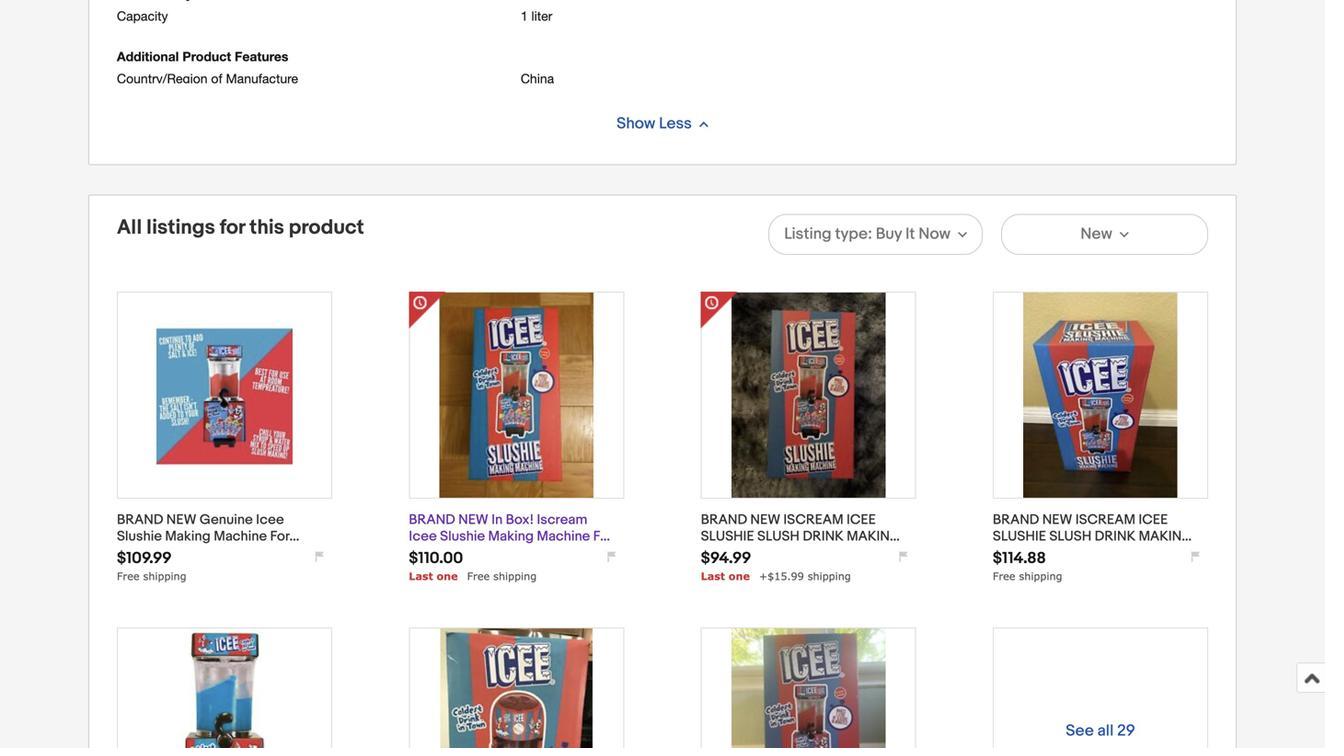 Task type: locate. For each thing, give the bounding box(es) containing it.
1 brand new iscream icee slushie slush drink making machine counter-top style link from the left
[[701, 512, 908, 562]]

0 horizontal spatial making
[[847, 528, 901, 545]]

slushie
[[117, 528, 162, 545], [440, 528, 485, 545]]

0 horizontal spatial making
[[165, 528, 211, 545]]

2 horizontal spatial free
[[993, 570, 1016, 583]]

brand new iscream icee slushie slush drink making machine counter-top style link
[[701, 512, 908, 562], [993, 512, 1201, 562]]

slushie inside brand new in box! iscream icee slushie making machine for counter-top home use
[[440, 528, 485, 545]]

making left iscream on the bottom of page
[[488, 528, 534, 545]]

new button
[[1002, 214, 1209, 255]]

1 horizontal spatial top
[[1127, 545, 1153, 562]]

icee inside $114.88 list item
[[1139, 512, 1169, 528]]

1 horizontal spatial machine
[[537, 528, 590, 545]]

slushie up the $94.99
[[701, 528, 755, 545]]

new inside the $94.99 list item
[[751, 512, 781, 528]]

use inside brand new in box! iscream icee slushie making machine for counter-top home use
[[532, 545, 557, 562]]

iscream inside $114.88 list item
[[1076, 512, 1136, 528]]

2 use from the left
[[532, 545, 557, 562]]

2 one from the left
[[729, 570, 750, 583]]

making inside $114.88 list item
[[1139, 528, 1193, 545]]

top inside $114.88 list item
[[1127, 545, 1153, 562]]

0 horizontal spatial slushie
[[117, 528, 162, 545]]

icee inside brand new in box! iscream icee slushie making machine for counter-top home use
[[409, 528, 437, 545]]

2 top from the left
[[1127, 545, 1153, 562]]

new for $94.99
[[751, 512, 781, 528]]

home
[[199, 545, 237, 562], [491, 545, 529, 562]]

1 last from the left
[[409, 570, 433, 583]]

1 horizontal spatial making
[[1139, 528, 1193, 545]]

1 counter- from the left
[[117, 545, 173, 562]]

shipping inside the $94.99 list item
[[808, 570, 851, 583]]

2 drink from the left
[[1095, 528, 1136, 545]]

brand new iscream icee slushie slush drink making machine counter-top style
[[701, 512, 904, 562], [993, 512, 1196, 562]]

0 horizontal spatial machine
[[701, 545, 763, 562]]

1 one from the left
[[437, 570, 458, 583]]

machine
[[214, 528, 267, 545], [537, 528, 590, 545]]

free down brand new in box! iscream icee slushie making machine for counter-top home use
[[467, 570, 490, 583]]

listing
[[785, 225, 832, 244]]

1 shipping from the left
[[143, 570, 187, 583]]

icee up fast
[[256, 512, 284, 528]]

genuine
[[200, 512, 253, 528]]

brand inside the $94.99 list item
[[701, 512, 748, 528]]

2 counter- from the left
[[409, 545, 465, 562]]

1 horizontal spatial top
[[465, 545, 488, 562]]

shipping down $114.88
[[1020, 570, 1063, 583]]

free down $114.88
[[993, 570, 1016, 583]]

slush inside the $94.99 list item
[[758, 528, 800, 545]]

machine
[[701, 545, 763, 562], [993, 545, 1055, 562]]

0 horizontal spatial one
[[437, 570, 458, 583]]

counter-
[[766, 545, 835, 562], [1058, 545, 1127, 562]]

slushie for $94.99
[[701, 528, 755, 545]]

brand inside $114.88 list item
[[993, 512, 1040, 528]]

use inside brand new genuine icee slushie making machine for counter-top home use fast ship
[[240, 545, 264, 562]]

machine inside the $94.99 list item
[[701, 545, 763, 562]]

0 horizontal spatial style
[[864, 545, 904, 562]]

1 horizontal spatial making
[[488, 528, 534, 545]]

1 machine from the left
[[214, 528, 267, 545]]

free shipping for $109.99
[[117, 570, 187, 583]]

1 horizontal spatial machine
[[993, 545, 1055, 562]]

2 style from the left
[[1156, 545, 1196, 562]]

2 iscream from the left
[[1076, 512, 1136, 528]]

machine left fast
[[214, 528, 267, 545]]

2 counter- from the left
[[1058, 545, 1127, 562]]

drink
[[803, 528, 844, 545], [1095, 528, 1136, 545]]

last one free shipping
[[409, 570, 537, 583]]

slush inside $114.88 list item
[[1050, 528, 1092, 545]]

1 home from the left
[[199, 545, 237, 562]]

1 new from the left
[[166, 512, 197, 528]]

for
[[220, 215, 245, 240]]

this
[[250, 215, 284, 240]]

last inside $110.00 list item
[[409, 570, 433, 583]]

new left the 'in'
[[459, 512, 489, 528]]

new inside brand new genuine icee slushie making machine for counter-top home use fast ship
[[166, 512, 197, 528]]

4 new from the left
[[1043, 512, 1073, 528]]

1 use from the left
[[240, 545, 264, 562]]

brand new iscream icee slushie slush drink making machine counter-top style link inside $114.88 list item
[[993, 512, 1201, 562]]

last
[[409, 570, 433, 583], [701, 570, 725, 583]]

2 for from the left
[[594, 528, 613, 545]]

use left fast
[[240, 545, 264, 562]]

0 horizontal spatial icee
[[847, 512, 876, 528]]

new
[[166, 512, 197, 528], [459, 512, 489, 528], [751, 512, 781, 528], [1043, 512, 1073, 528]]

counter- for $94.99
[[766, 545, 835, 562]]

see all 29 link
[[994, 629, 1208, 749]]

free shipping down $114.88
[[993, 570, 1063, 583]]

use
[[240, 545, 264, 562], [532, 545, 557, 562]]

1 horizontal spatial counter-
[[1058, 545, 1127, 562]]

0 horizontal spatial home
[[199, 545, 237, 562]]

one for $110.00
[[437, 570, 458, 583]]

2 shipping from the left
[[494, 570, 537, 583]]

brand new in box! iscream icee slushie making machine for counter-top home use image
[[440, 293, 594, 498]]

1 machine from the left
[[701, 545, 763, 562]]

1 horizontal spatial slushie
[[440, 528, 485, 545]]

capacity
[[117, 8, 168, 24]]

1 horizontal spatial slushie
[[993, 528, 1047, 545]]

slush
[[758, 528, 800, 545], [1050, 528, 1092, 545]]

new up $114.88
[[1043, 512, 1073, 528]]

brand new genuine icee slushie making machine for counter-top home use fast ship image
[[157, 293, 293, 498]]

2 slushie from the left
[[993, 528, 1047, 545]]

show
[[617, 114, 656, 133]]

2 free from the left
[[467, 570, 490, 583]]

2 making from the left
[[488, 528, 534, 545]]

free
[[117, 570, 140, 583], [467, 570, 490, 583], [993, 570, 1016, 583]]

brand up $109.99
[[117, 512, 163, 528]]

slushie up $109.99
[[117, 528, 162, 545]]

1 style from the left
[[864, 545, 904, 562]]

1 top from the left
[[835, 545, 861, 562]]

3 shipping from the left
[[808, 570, 851, 583]]

brand up $114.88
[[993, 512, 1040, 528]]

free shipping inside $114.88 list item
[[993, 570, 1063, 583]]

china
[[521, 71, 554, 86]]

counter- right $114.88
[[1058, 545, 1127, 562]]

1 horizontal spatial brand new iscream icee slushie slush drink making machine counter-top style
[[993, 512, 1196, 562]]

top
[[173, 545, 196, 562], [465, 545, 488, 562]]

listing type: buy it now
[[785, 225, 951, 244]]

2 brand from the left
[[409, 512, 456, 528]]

1 horizontal spatial icee
[[1139, 512, 1169, 528]]

1 making from the left
[[847, 528, 901, 545]]

style for $94.99
[[864, 545, 904, 562]]

0 horizontal spatial top
[[835, 545, 861, 562]]

0 horizontal spatial counter-
[[117, 545, 173, 562]]

top right $109.99
[[173, 545, 196, 562]]

icee
[[847, 512, 876, 528], [1139, 512, 1169, 528]]

2 last from the left
[[701, 570, 725, 583]]

country/region
[[117, 71, 208, 86]]

1 slush from the left
[[758, 528, 800, 545]]

2 brand new iscream icee slushie slush drink making machine counter-top style from the left
[[993, 512, 1196, 562]]

0 horizontal spatial free
[[117, 570, 140, 583]]

last inside the $94.99 list item
[[701, 570, 725, 583]]

counter-
[[117, 545, 173, 562], [409, 545, 465, 562]]

brand up the $94.99
[[701, 512, 748, 528]]

1 horizontal spatial brand new iscream icee slushie slush drink making machine counter-top style link
[[993, 512, 1201, 562]]

iscream
[[784, 512, 844, 528], [1076, 512, 1136, 528]]

drink inside the $94.99 list item
[[803, 528, 844, 545]]

2 home from the left
[[491, 545, 529, 562]]

1 horizontal spatial use
[[532, 545, 557, 562]]

one
[[437, 570, 458, 583], [729, 570, 750, 583]]

brand inside brand new in box! iscream icee slushie making machine for counter-top home use
[[409, 512, 456, 528]]

0 horizontal spatial top
[[173, 545, 196, 562]]

0 horizontal spatial brand new iscream icee slushie slush drink making machine counter-top style link
[[701, 512, 908, 562]]

iscream icee slushie slush drink making machine counter-top style and syrup image
[[441, 629, 593, 749]]

1 horizontal spatial drink
[[1095, 528, 1136, 545]]

last down the $94.99
[[701, 570, 725, 583]]

brand for $94.99
[[701, 512, 748, 528]]

top
[[835, 545, 861, 562], [1127, 545, 1153, 562]]

0 horizontal spatial free shipping
[[117, 570, 187, 583]]

brand new iscream icee slushie slush drink making machine counter-top style inside $114.88 list item
[[993, 512, 1196, 562]]

now
[[919, 225, 951, 244]]

3 free from the left
[[993, 570, 1016, 583]]

$94.99 list item
[[701, 292, 917, 628]]

top up last one free shipping
[[465, 545, 488, 562]]

2 icee from the left
[[1139, 512, 1169, 528]]

0 horizontal spatial slush
[[758, 528, 800, 545]]

1 horizontal spatial style
[[1156, 545, 1196, 562]]

4 brand from the left
[[993, 512, 1040, 528]]

machine inside $114.88 list item
[[993, 545, 1055, 562]]

icee for $94.99
[[847, 512, 876, 528]]

for right iscream on the bottom of page
[[594, 528, 613, 545]]

list containing $109.99
[[117, 292, 1209, 749]]

1 slushie from the left
[[117, 528, 162, 545]]

for
[[270, 528, 290, 545], [594, 528, 613, 545]]

last for $110.00
[[409, 570, 433, 583]]

0 horizontal spatial icee
[[256, 512, 284, 528]]

drink for $114.88
[[1095, 528, 1136, 545]]

3 brand from the left
[[701, 512, 748, 528]]

slush for $114.88
[[1050, 528, 1092, 545]]

icee
[[256, 512, 284, 528], [409, 528, 437, 545]]

0 horizontal spatial brand new iscream icee slushie slush drink making machine counter-top style
[[701, 512, 904, 562]]

slushie inside $114.88 list item
[[993, 528, 1047, 545]]

0 horizontal spatial last
[[409, 570, 433, 583]]

slushie up $114.88
[[993, 528, 1047, 545]]

slushie
[[701, 528, 755, 545], [993, 528, 1047, 545]]

4 shipping from the left
[[1020, 570, 1063, 583]]

iscream inside the $94.99 list item
[[784, 512, 844, 528]]

slush for $94.99
[[758, 528, 800, 545]]

icee up "$110.00" in the left of the page
[[409, 528, 437, 545]]

1 horizontal spatial free
[[467, 570, 490, 583]]

free shipping down $109.99
[[117, 570, 187, 583]]

1 horizontal spatial iscream
[[1076, 512, 1136, 528]]

2 top from the left
[[465, 545, 488, 562]]

1 horizontal spatial home
[[491, 545, 529, 562]]

brand new iscream icee slushie slush drink making machine counter-top style link for $114.88
[[993, 512, 1201, 562]]

1 for from the left
[[270, 528, 290, 545]]

1 iscream from the left
[[784, 512, 844, 528]]

1 horizontal spatial free shipping
[[993, 570, 1063, 583]]

brand new iscream icee slushie slush drink making machine counter-top style inside the $94.99 list item
[[701, 512, 904, 562]]

1 brand from the left
[[117, 512, 163, 528]]

brand inside brand new genuine icee slushie making machine for counter-top home use fast ship
[[117, 512, 163, 528]]

list
[[117, 292, 1209, 749]]

free inside $114.88 list item
[[993, 570, 1016, 583]]

one inside $110.00 list item
[[437, 570, 458, 583]]

2 machine from the left
[[537, 528, 590, 545]]

2 free shipping from the left
[[993, 570, 1063, 583]]

for right genuine
[[270, 528, 290, 545]]

2 brand new iscream icee slushie slush drink making machine counter-top style link from the left
[[993, 512, 1201, 562]]

new left genuine
[[166, 512, 197, 528]]

$110.00 list item
[[409, 292, 625, 628]]

brand new iscream icee slushie slush drink making machine counter-top style image inside $114.88 list item
[[1024, 293, 1178, 498]]

last for $94.99
[[701, 570, 725, 583]]

free shipping
[[117, 570, 187, 583], [993, 570, 1063, 583]]

1 horizontal spatial last
[[701, 570, 725, 583]]

brand new iscream icee slushie slush drink making machine counter-top style image inside the $94.99 list item
[[732, 293, 886, 498]]

0 horizontal spatial for
[[270, 528, 290, 545]]

slushie up "$110.00" in the left of the page
[[440, 528, 485, 545]]

counter- inside the $94.99 list item
[[766, 545, 835, 562]]

1 horizontal spatial slush
[[1050, 528, 1092, 545]]

new for $110.00
[[459, 512, 489, 528]]

use down iscream on the bottom of page
[[532, 545, 557, 562]]

1 slushie from the left
[[701, 528, 755, 545]]

brand new iscream icee slushie slush drink making machine counter-top style image for $94.99
[[732, 293, 886, 498]]

one down the $94.99
[[729, 570, 750, 583]]

$114.88 list item
[[993, 292, 1209, 628]]

brand
[[117, 512, 163, 528], [409, 512, 456, 528], [701, 512, 748, 528], [993, 512, 1040, 528]]

iscream for $114.88
[[1076, 512, 1136, 528]]

free shipping inside $109.99 list item
[[117, 570, 187, 583]]

new inside $114.88 list item
[[1043, 512, 1073, 528]]

additional
[[117, 49, 179, 64]]

style inside the $94.99 list item
[[864, 545, 904, 562]]

icee inside brand new genuine icee slushie making machine for counter-top home use fast ship
[[256, 512, 284, 528]]

making inside the $94.99 list item
[[847, 528, 901, 545]]

free inside $109.99 list item
[[117, 570, 140, 583]]

home down box! at the bottom of page
[[491, 545, 529, 562]]

style
[[864, 545, 904, 562], [1156, 545, 1196, 562]]

making up $109.99
[[165, 528, 211, 545]]

1 free from the left
[[117, 570, 140, 583]]

top inside brand new in box! iscream icee slushie making machine for counter-top home use
[[465, 545, 488, 562]]

making inside brand new genuine icee slushie making machine for counter-top home use fast ship
[[165, 528, 211, 545]]

1 icee from the left
[[847, 512, 876, 528]]

1 making from the left
[[165, 528, 211, 545]]

counter- up +$15.99
[[766, 545, 835, 562]]

brand up "$110.00" in the left of the page
[[409, 512, 456, 528]]

brand new iscream icee slushie slush drink making machine counter-top style link inside the $94.99 list item
[[701, 512, 908, 562]]

machine right box! at the bottom of page
[[537, 528, 590, 545]]

1 brand new iscream icee slushie slush drink making machine counter-top style from the left
[[701, 512, 904, 562]]

shipping down $109.99
[[143, 570, 187, 583]]

style inside $114.88 list item
[[1156, 545, 1196, 562]]

free down $109.99
[[117, 570, 140, 583]]

brand for $114.88
[[993, 512, 1040, 528]]

buy
[[876, 225, 902, 244]]

1 top from the left
[[173, 545, 196, 562]]

2 slushie from the left
[[440, 528, 485, 545]]

shipping right +$15.99
[[808, 570, 851, 583]]

3 new from the left
[[751, 512, 781, 528]]

2 new from the left
[[459, 512, 489, 528]]

top inside the $94.99 list item
[[835, 545, 861, 562]]

0 horizontal spatial counter-
[[766, 545, 835, 562]]

counter- inside $114.88 list item
[[1058, 545, 1127, 562]]

see all 29
[[1066, 722, 1136, 741]]

for inside brand new genuine icee slushie making machine for counter-top home use fast ship
[[270, 528, 290, 545]]

1 counter- from the left
[[766, 545, 835, 562]]

home down genuine
[[199, 545, 237, 562]]

shipping
[[143, 570, 187, 583], [494, 570, 537, 583], [808, 570, 851, 583], [1020, 570, 1063, 583]]

0 horizontal spatial machine
[[214, 528, 267, 545]]

1 horizontal spatial one
[[729, 570, 750, 583]]

new up the $94.99
[[751, 512, 781, 528]]

of
[[211, 71, 222, 86]]

icee inside the $94.99 list item
[[847, 512, 876, 528]]

0 horizontal spatial drink
[[803, 528, 844, 545]]

0 horizontal spatial iscream
[[784, 512, 844, 528]]

making
[[165, 528, 211, 545], [488, 528, 534, 545]]

$109.99 list item
[[117, 292, 332, 628]]

fast
[[267, 545, 293, 562]]

for inside brand new in box! iscream icee slushie making machine for counter-top home use
[[594, 528, 613, 545]]

all
[[117, 215, 142, 240]]

drink for $94.99
[[803, 528, 844, 545]]

shipping down brand new in box! iscream icee slushie making machine for counter-top home use 'link' on the bottom
[[494, 570, 537, 583]]

type:
[[836, 225, 873, 244]]

1 horizontal spatial icee
[[409, 528, 437, 545]]

brand new iscream icee slushie slush drink making machine counter-top style image
[[732, 293, 886, 498], [1024, 293, 1178, 498], [732, 629, 886, 749]]

0 horizontal spatial slushie
[[701, 528, 755, 545]]

one down "$110.00" in the left of the page
[[437, 570, 458, 583]]

drink inside $114.88 list item
[[1095, 528, 1136, 545]]

1 horizontal spatial for
[[594, 528, 613, 545]]

2 making from the left
[[1139, 528, 1193, 545]]

1 free shipping from the left
[[117, 570, 187, 583]]

making
[[847, 528, 901, 545], [1139, 528, 1193, 545]]

new inside brand new in box! iscream icee slushie making machine for counter-top home use
[[459, 512, 489, 528]]

2 machine from the left
[[993, 545, 1055, 562]]

1 horizontal spatial counter-
[[409, 545, 465, 562]]

slushie inside the $94.99 list item
[[701, 528, 755, 545]]

brand new iscream icee slushie slush drink making machine counter-top style link for $94.99
[[701, 512, 908, 562]]

last down "$110.00" in the left of the page
[[409, 570, 433, 583]]

home inside brand new in box! iscream icee slushie making machine for counter-top home use
[[491, 545, 529, 562]]

0 horizontal spatial use
[[240, 545, 264, 562]]

making for $114.88
[[1139, 528, 1193, 545]]

2 slush from the left
[[1050, 528, 1092, 545]]

brand new genuine icee slushie making machine for counter-top home use fast ship link
[[117, 512, 324, 578]]

one inside the $94.99 list item
[[729, 570, 750, 583]]

1 drink from the left
[[803, 528, 844, 545]]



Task type: describe. For each thing, give the bounding box(es) containing it.
box!
[[506, 512, 534, 528]]

product
[[183, 49, 231, 64]]

brand new! iscream genuine icee slushie making machine for counter-top home use image
[[175, 629, 274, 749]]

all
[[1098, 722, 1114, 741]]

making inside brand new in box! iscream icee slushie making machine for counter-top home use
[[488, 528, 534, 545]]

it
[[906, 225, 915, 244]]

liter
[[532, 8, 553, 24]]

counter- inside brand new genuine icee slushie making machine for counter-top home use fast ship
[[117, 545, 173, 562]]

machine for $94.99
[[701, 545, 763, 562]]

+$15.99
[[759, 570, 804, 583]]

shipping inside $114.88 list item
[[1020, 570, 1063, 583]]

29
[[1118, 722, 1136, 741]]

show less button
[[596, 105, 729, 142]]

brand new genuine icee slushie making machine for counter-top home use fast ship
[[117, 512, 293, 578]]

free shipping for $114.88
[[993, 570, 1063, 583]]

slushie inside brand new genuine icee slushie making machine for counter-top home use fast ship
[[117, 528, 162, 545]]

product
[[289, 215, 364, 240]]

ship
[[117, 562, 145, 578]]

making for $94.99
[[847, 528, 901, 545]]

in
[[492, 512, 503, 528]]

brand new iscream icee slushie slush drink making machine counter-top style for $94.99
[[701, 512, 904, 562]]

less
[[659, 114, 692, 133]]

show less
[[617, 114, 692, 133]]

brand new in box! iscream icee slushie making machine for counter-top home use
[[409, 512, 613, 562]]

icee for $114.88
[[1139, 512, 1169, 528]]

see
[[1066, 722, 1094, 741]]

style for $114.88
[[1156, 545, 1196, 562]]

new
[[1081, 225, 1113, 244]]

one for $94.99
[[729, 570, 750, 583]]

brand for $109.99
[[117, 512, 163, 528]]

1 liter
[[521, 8, 553, 24]]

top for $114.88
[[1127, 545, 1153, 562]]

new for $109.99
[[166, 512, 197, 528]]

brand new in box! iscream icee slushie making machine for counter-top home use link
[[409, 512, 616, 562]]

home inside brand new genuine icee slushie making machine for counter-top home use fast ship
[[199, 545, 237, 562]]

features
[[235, 49, 289, 64]]

free for $109.99
[[117, 570, 140, 583]]

brand new iscream icee slushie slush drink making machine counter-top style for $114.88
[[993, 512, 1196, 562]]

$110.00
[[409, 549, 463, 568]]

brand new iscream icee slushie slush drink making machine counter-top style image for $114.88
[[1024, 293, 1178, 498]]

machine inside brand new genuine icee slushie making machine for counter-top home use fast ship
[[214, 528, 267, 545]]

counter- inside brand new in box! iscream icee slushie making machine for counter-top home use
[[409, 545, 465, 562]]

shipping inside $109.99 list item
[[143, 570, 187, 583]]

top inside brand new genuine icee slushie making machine for counter-top home use fast ship
[[173, 545, 196, 562]]

new for $114.88
[[1043, 512, 1073, 528]]

last one +$15.99 shipping
[[701, 570, 851, 583]]

iscream
[[537, 512, 588, 528]]

iscream for $94.99
[[784, 512, 844, 528]]

1
[[521, 8, 528, 24]]

additional product features
[[117, 49, 289, 64]]

shipping inside $110.00 list item
[[494, 570, 537, 583]]

machine for $114.88
[[993, 545, 1055, 562]]

slushie for $114.88
[[993, 528, 1047, 545]]

free for $114.88
[[993, 570, 1016, 583]]

listings
[[146, 215, 215, 240]]

top for $94.99
[[835, 545, 861, 562]]

$94.99
[[701, 549, 752, 568]]

$114.88
[[993, 549, 1047, 568]]

counter- for $114.88
[[1058, 545, 1127, 562]]

all listings for this product
[[117, 215, 364, 240]]

country/region of manufacture
[[117, 71, 298, 86]]

manufacture
[[226, 71, 298, 86]]

brand for $110.00
[[409, 512, 456, 528]]

free inside $110.00 list item
[[467, 570, 490, 583]]

$109.99
[[117, 549, 172, 568]]

machine inside brand new in box! iscream icee slushie making machine for counter-top home use
[[537, 528, 590, 545]]



Task type: vqa. For each thing, say whether or not it's contained in the screenshot.
SIMPLY
no



